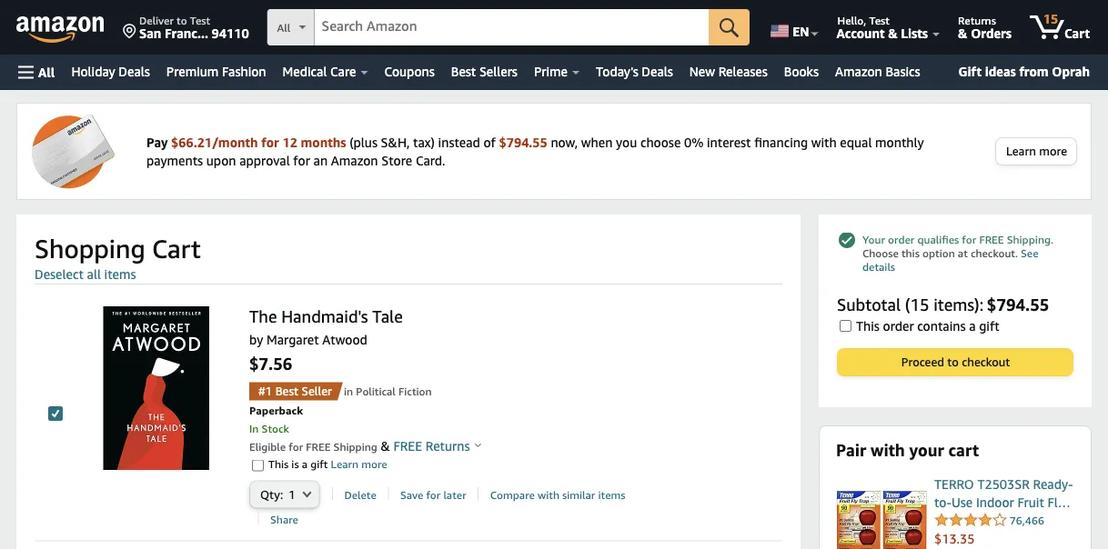 Task type: locate. For each thing, give the bounding box(es) containing it.
basics
[[886, 64, 920, 79]]

test
[[190, 14, 210, 26], [869, 14, 889, 26]]

deselect all items link
[[35, 267, 136, 282]]

items
[[104, 267, 136, 282]]

more down oprah
[[1039, 144, 1067, 158]]

1 vertical spatial more
[[361, 458, 387, 471]]

for up 'at'
[[962, 233, 976, 246]]

tax)
[[413, 135, 435, 150]]

you
[[616, 135, 637, 150]]

releases
[[718, 64, 768, 79]]

test inside deliver to test san franc... 94110‌
[[190, 14, 210, 26]]

$13.35
[[934, 532, 975, 547]]

0 vertical spatial this
[[856, 319, 880, 334]]

to inside deliver to test san franc... 94110‌
[[177, 14, 187, 26]]

checkbox image
[[48, 407, 63, 421]]

shopping cart deselect all items
[[35, 234, 201, 282]]

your
[[862, 233, 885, 246]]

1 vertical spatial to
[[947, 355, 959, 369]]

atwood
[[322, 332, 367, 347]]

with
[[811, 135, 837, 150], [871, 440, 905, 460]]

deals inside today's deals link
[[642, 64, 673, 79]]

dropdown image
[[303, 491, 312, 498]]

1 horizontal spatial test
[[869, 14, 889, 26]]

1 horizontal spatial | image
[[332, 488, 333, 500]]

eligible
[[249, 440, 286, 453]]

1 horizontal spatial with
[[871, 440, 905, 460]]

a
[[969, 319, 976, 334], [302, 458, 308, 471]]

| image
[[332, 488, 333, 500], [478, 488, 479, 500], [258, 512, 259, 525]]

financing
[[754, 135, 808, 150]]

& left lists
[[888, 25, 898, 40]]

share link
[[270, 512, 298, 527]]

1 horizontal spatial best
[[451, 64, 476, 79]]

amazon down account
[[835, 64, 882, 79]]

card.
[[416, 153, 445, 168]]

to right proceed on the right of the page
[[947, 355, 959, 369]]

$794.55 down 'see' on the right top
[[987, 295, 1049, 314]]

1 vertical spatial cart
[[152, 234, 201, 264]]

learn down shipping
[[331, 458, 359, 471]]

choose
[[862, 247, 899, 260]]

test left 94110‌
[[190, 14, 210, 26]]

learn more
[[1006, 144, 1067, 158]]

0 horizontal spatial learn
[[331, 458, 359, 471]]

amazon
[[835, 64, 882, 79], [331, 153, 378, 168]]

learn inside 'button'
[[1006, 144, 1036, 158]]

s&h,
[[381, 135, 410, 150]]

qty: for qty: 1
[[260, 488, 283, 502]]

navigation navigation
[[0, 0, 1108, 90]]

& for account
[[888, 25, 898, 40]]

1 horizontal spatial all
[[277, 21, 290, 34]]

en link
[[760, 5, 826, 50]]

0 horizontal spatial gift
[[310, 458, 328, 471]]

0 horizontal spatial free
[[306, 440, 331, 453]]

cart
[[1064, 25, 1090, 40], [152, 234, 201, 264]]

free inside your order qualifies for free shipping. choose this option at checkout.
[[979, 233, 1004, 246]]

0 vertical spatial amazon
[[835, 64, 882, 79]]

0 vertical spatial $794.55
[[499, 135, 547, 150]]

prime
[[534, 64, 568, 79]]

months
[[301, 135, 346, 150]]

to
[[177, 14, 187, 26], [947, 355, 959, 369]]

subtotal
[[837, 295, 901, 314]]

for left an
[[293, 153, 310, 168]]

1 horizontal spatial cart
[[1064, 25, 1090, 40]]

all
[[277, 21, 290, 34], [38, 65, 55, 80]]

2 test from the left
[[869, 14, 889, 26]]

deals right holiday
[[119, 64, 150, 79]]

for inside now, when you choose 0% interest financing with equal monthly payments upon approval for an amazon store card.
[[293, 153, 310, 168]]

0 vertical spatial to
[[177, 14, 187, 26]]

0 vertical spatial with
[[811, 135, 837, 150]]

to inside shopping cart main content
[[947, 355, 959, 369]]

0 vertical spatial best
[[451, 64, 476, 79]]

1 vertical spatial amazon
[[331, 153, 378, 168]]

& inside returns & orders
[[958, 25, 967, 40]]

with left equal
[[811, 135, 837, 150]]

in
[[249, 422, 259, 435]]

1 test from the left
[[190, 14, 210, 26]]

gift down eligible for free shipping
[[310, 458, 328, 471]]

oprah
[[1052, 64, 1090, 79]]

returns left popover icon
[[425, 438, 470, 453]]

$7.56
[[249, 354, 292, 374]]

pay
[[146, 135, 168, 150]]

this left "is"
[[268, 458, 289, 471]]

1 horizontal spatial gift
[[979, 319, 999, 334]]

free returns
[[390, 438, 470, 453]]

0 horizontal spatial deals
[[119, 64, 150, 79]]

2 deals from the left
[[642, 64, 673, 79]]

deals for holiday deals
[[119, 64, 150, 79]]

free up this is a gift learn more
[[306, 440, 331, 453]]

1 vertical spatial all
[[38, 65, 55, 80]]

1 vertical spatial returns
[[425, 438, 470, 453]]

now, when you choose 0% interest financing with equal monthly payments upon approval for an amazon store card.
[[146, 135, 924, 168]]

0 horizontal spatial test
[[190, 14, 210, 26]]

free right shipping
[[393, 438, 422, 453]]

0 vertical spatial cart
[[1064, 25, 1090, 40]]

cart right shopping
[[152, 234, 201, 264]]

to for deliver
[[177, 14, 187, 26]]

to right deliver
[[177, 14, 187, 26]]

all inside button
[[38, 65, 55, 80]]

holiday deals
[[71, 64, 150, 79]]

learn down gift ideas from oprah link
[[1006, 144, 1036, 158]]

0 horizontal spatial best
[[275, 384, 298, 398]]

margaret
[[266, 332, 319, 347]]

0 vertical spatial learn
[[1006, 144, 1036, 158]]

1 vertical spatial $794.55
[[987, 295, 1049, 314]]

order for this
[[883, 319, 914, 334]]

0 horizontal spatial more
[[361, 458, 387, 471]]

pay $66.21/month for 12 months (plus s&h, tax) instead of $794.55
[[146, 135, 547, 150]]

1 deals from the left
[[119, 64, 150, 79]]

0 horizontal spatial amazon
[[331, 153, 378, 168]]

subtotal (15 items): $794.55
[[837, 295, 1049, 314]]

1 horizontal spatial $794.55
[[987, 295, 1049, 314]]

#1
[[258, 384, 272, 398]]

0 horizontal spatial with
[[811, 135, 837, 150]]

0 vertical spatial returns
[[958, 14, 996, 26]]

at
[[958, 247, 968, 260]]

monthly
[[875, 135, 924, 150]]

alert image
[[839, 232, 855, 248]]

medical care link
[[274, 59, 376, 85]]

0 vertical spatial more
[[1039, 144, 1067, 158]]

best right #1
[[275, 384, 298, 398]]

best left the sellers
[[451, 64, 476, 79]]

all up medical
[[277, 21, 290, 34]]

1 horizontal spatial returns
[[958, 14, 996, 26]]

free up checkout.
[[979, 233, 1004, 246]]

amazon basics
[[835, 64, 920, 79]]

the handmaid's tale, opens in a new tab image
[[75, 307, 238, 470]]

& inside shopping cart main content
[[381, 438, 390, 453]]

1 horizontal spatial free
[[393, 438, 422, 453]]

store
[[381, 153, 412, 168]]

| image right dropdown image
[[332, 488, 333, 500]]

cart right 15
[[1064, 25, 1090, 40]]

Compare with similar items The Handmaid&#39;s Tale submit
[[490, 488, 625, 503]]

2 horizontal spatial free
[[979, 233, 1004, 246]]

with right pair
[[871, 440, 905, 460]]

1 horizontal spatial more
[[1039, 144, 1067, 158]]

terro t2503sr ready-to-use indoor fruit fly killer and trap with built in window - 4 traps + 180 day lure supply image
[[836, 476, 927, 549]]

new
[[689, 64, 715, 79]]

| image left 'share'
[[258, 512, 259, 525]]

amazon down pay $66.21/month for 12 months (plus s&h, tax) instead of $794.55
[[331, 153, 378, 168]]

None checkbox
[[252, 460, 264, 472]]

1 horizontal spatial learn
[[1006, 144, 1036, 158]]

0 vertical spatial all
[[277, 21, 290, 34]]

order down (15
[[883, 319, 914, 334]]

$66.21/month
[[171, 135, 258, 150]]

15
[[1043, 11, 1058, 26]]

by
[[249, 332, 263, 347]]

$794.55 right of
[[499, 135, 547, 150]]

& right shipping
[[381, 438, 390, 453]]

$794.55
[[499, 135, 547, 150], [987, 295, 1049, 314]]

for
[[261, 135, 279, 150], [293, 153, 310, 168], [962, 233, 976, 246], [289, 440, 303, 453]]

0 vertical spatial order
[[888, 233, 915, 246]]

$13.35 link
[[934, 530, 1074, 549]]

deliver to test san franc... 94110‌
[[139, 14, 249, 40]]

deals
[[119, 64, 150, 79], [642, 64, 673, 79]]

all down "amazon" image
[[38, 65, 55, 80]]

more
[[1039, 144, 1067, 158], [361, 458, 387, 471]]

order inside your order qualifies for free shipping. choose this option at checkout.
[[888, 233, 915, 246]]

1 horizontal spatial &
[[888, 25, 898, 40]]

1 vertical spatial gift
[[310, 458, 328, 471]]

1 horizontal spatial deals
[[642, 64, 673, 79]]

learn
[[1006, 144, 1036, 158], [331, 458, 359, 471]]

94110‌
[[212, 25, 249, 40]]

order
[[888, 233, 915, 246], [883, 319, 914, 334]]

& for returns
[[958, 25, 967, 40]]

0 horizontal spatial returns
[[425, 438, 470, 453]]

0 horizontal spatial $794.55
[[499, 135, 547, 150]]

gift
[[979, 319, 999, 334], [310, 458, 328, 471]]

test right hello,
[[869, 14, 889, 26]]

gift up checkout
[[979, 319, 999, 334]]

2 horizontal spatial &
[[958, 25, 967, 40]]

returns up gift
[[958, 14, 996, 26]]

1 vertical spatial this
[[268, 458, 289, 471]]

upon
[[206, 153, 236, 168]]

1 horizontal spatial a
[[969, 319, 976, 334]]

none checkbox inside shopping cart main content
[[252, 460, 264, 472]]

qualifies
[[917, 233, 959, 246]]

deals right today's at top
[[642, 64, 673, 79]]

order up this
[[888, 233, 915, 246]]

a right "is"
[[302, 458, 308, 471]]

shopping
[[35, 234, 145, 264]]

amazon inside navigation navigation
[[835, 64, 882, 79]]

gift ideas from oprah link
[[951, 60, 1097, 84]]

see
[[1021, 247, 1038, 260]]

when
[[581, 135, 613, 150]]

popover image
[[475, 443, 481, 447]]

0 horizontal spatial a
[[302, 458, 308, 471]]

this is a gift learn more
[[268, 458, 387, 471]]

1 horizontal spatial amazon
[[835, 64, 882, 79]]

None submit
[[709, 9, 750, 45]]

Save for later The Handmaid&#39;s Tale submit
[[400, 488, 466, 503]]

0 horizontal spatial to
[[177, 14, 187, 26]]

0 horizontal spatial all
[[38, 65, 55, 80]]

& left orders
[[958, 25, 967, 40]]

political
[[356, 385, 396, 397]]

more down shipping
[[361, 458, 387, 471]]

coupons
[[384, 64, 435, 79]]

0 horizontal spatial &
[[381, 438, 390, 453]]

this for this is a gift learn more
[[268, 458, 289, 471]]

deals inside holiday deals link
[[119, 64, 150, 79]]

0 horizontal spatial | image
[[258, 512, 259, 525]]

Delete The Handmaid&#39;s Tale submit
[[344, 488, 376, 503]]

amazon inside now, when you choose 0% interest financing with equal monthly payments upon approval for an amazon store card.
[[331, 153, 378, 168]]

1 horizontal spatial this
[[856, 319, 880, 334]]

0 vertical spatial gift
[[979, 319, 999, 334]]

equal
[[840, 135, 872, 150]]

0 horizontal spatial this
[[268, 458, 289, 471]]

this down subtotal
[[856, 319, 880, 334]]

orders
[[971, 25, 1012, 40]]

payments
[[146, 153, 203, 168]]

0 vertical spatial a
[[969, 319, 976, 334]]

1 vertical spatial order
[[883, 319, 914, 334]]

qty:
[[251, 482, 277, 497], [260, 488, 283, 502]]

1 vertical spatial best
[[275, 384, 298, 398]]

| image right save for later the handmaid&#39;s tale "submit"
[[478, 488, 479, 500]]

0 horizontal spatial cart
[[152, 234, 201, 264]]

1 horizontal spatial to
[[947, 355, 959, 369]]

a down items):
[[969, 319, 976, 334]]

best sellers
[[451, 64, 518, 79]]

hello,
[[837, 14, 866, 26]]



Task type: vqa. For each thing, say whether or not it's contained in the screenshot.
top Fl
no



Task type: describe. For each thing, give the bounding box(es) containing it.
order for your
[[888, 233, 915, 246]]

fashion
[[222, 64, 266, 79]]

returns inside returns & orders
[[958, 14, 996, 26]]

free inside button
[[393, 438, 422, 453]]

lists
[[901, 25, 928, 40]]

account
[[836, 25, 885, 40]]

best inside navigation navigation
[[451, 64, 476, 79]]

the
[[249, 307, 277, 327]]

shipping
[[333, 440, 377, 453]]

holiday
[[71, 64, 115, 79]]

12
[[282, 135, 297, 150]]

an
[[313, 153, 328, 168]]

premium fashion
[[166, 64, 266, 79]]

76,466
[[1010, 514, 1044, 527]]

handmaid's
[[281, 307, 368, 327]]

learn more link
[[328, 458, 387, 471]]

1 vertical spatial with
[[871, 440, 905, 460]]

care
[[330, 64, 356, 79]]

new releases
[[689, 64, 768, 79]]

returns & orders
[[958, 14, 1012, 40]]

pair
[[836, 440, 866, 460]]

medical care
[[283, 64, 356, 79]]

cart
[[948, 440, 979, 460]]

the handmaid's tale by margaret atwood $7.56
[[249, 307, 403, 374]]

hello, test
[[837, 14, 889, 26]]

holiday deals link
[[63, 59, 158, 85]]

amazon image
[[16, 16, 105, 44]]

0%
[[684, 135, 704, 150]]

the handmaid's tale link
[[249, 307, 646, 328]]

gift ideas from oprah
[[958, 64, 1090, 79]]

this
[[901, 247, 920, 260]]

2 horizontal spatial | image
[[478, 488, 479, 500]]

today's deals link
[[588, 59, 681, 85]]

for inside your order qualifies for free shipping. choose this option at checkout.
[[962, 233, 976, 246]]

deliver
[[139, 14, 174, 26]]

returns inside button
[[425, 438, 470, 453]]

in
[[344, 385, 353, 397]]

(15
[[905, 295, 929, 314]]

eligible for free shipping
[[249, 440, 377, 453]]

deals for today's deals
[[642, 64, 673, 79]]

see details
[[862, 247, 1038, 273]]

paperback
[[249, 404, 303, 417]]

pair with your cart
[[836, 440, 979, 460]]

cart inside navigation navigation
[[1064, 25, 1090, 40]]

1 vertical spatial a
[[302, 458, 308, 471]]

with inside now, when you choose 0% interest financing with equal monthly payments upon approval for an amazon store card.
[[811, 135, 837, 150]]

for up "approval"
[[261, 135, 279, 150]]

to for proceed
[[947, 355, 959, 369]]

cart inside the shopping cart deselect all items
[[152, 234, 201, 264]]

All search field
[[267, 9, 750, 47]]

| image
[[388, 488, 389, 500]]

deselect
[[35, 267, 84, 282]]

none submit inside "all" search box
[[709, 9, 750, 45]]

qty: 1
[[260, 488, 295, 502]]

new releases link
[[681, 59, 776, 85]]

This order contains a gift checkbox
[[840, 320, 851, 332]]

your order qualifies for free shipping. choose this option at checkout.
[[862, 233, 1053, 260]]

shipping.
[[1007, 233, 1053, 246]]

#1 best seller in political fiction paperback in stock
[[249, 384, 432, 435]]

of
[[484, 135, 496, 150]]

more inside 'button'
[[1039, 144, 1067, 158]]

Search Amazon text field
[[314, 10, 709, 45]]

gift
[[958, 64, 982, 79]]

1 vertical spatial learn
[[331, 458, 359, 471]]

is
[[291, 458, 299, 471]]

all button
[[10, 55, 63, 90]]

best sellers link
[[443, 59, 526, 85]]

details
[[862, 261, 895, 273]]

learn more button
[[996, 138, 1076, 165]]

proceed to checkout
[[901, 355, 1010, 369]]

this order contains a gift
[[856, 319, 999, 334]]

today's
[[596, 64, 638, 79]]

all inside search box
[[277, 21, 290, 34]]

sellers
[[479, 64, 518, 79]]

san
[[139, 25, 161, 40]]

your
[[909, 440, 944, 460]]

amazon basics link
[[827, 59, 928, 85]]

ideas
[[985, 64, 1016, 79]]

Proceed to checkout submit
[[838, 349, 1073, 376]]

today's deals
[[596, 64, 673, 79]]

for up "is"
[[289, 440, 303, 453]]

interest
[[707, 135, 751, 150]]

amazon store card image
[[30, 113, 115, 190]]

1
[[288, 488, 295, 502]]

shopping cart main content
[[16, 103, 1092, 549]]

this for this order contains a gift
[[856, 319, 880, 334]]

medical
[[283, 64, 327, 79]]

books
[[784, 64, 819, 79]]

free returns button
[[390, 437, 481, 455]]

premium fashion link
[[158, 59, 274, 85]]

see details link
[[862, 247, 1038, 273]]

items):
[[934, 295, 984, 314]]

stock
[[262, 422, 289, 435]]

qty: for qty:
[[251, 482, 277, 497]]

books link
[[776, 59, 827, 85]]

best inside #1 best seller in political fiction paperback in stock
[[275, 384, 298, 398]]

proceed
[[901, 355, 944, 369]]



